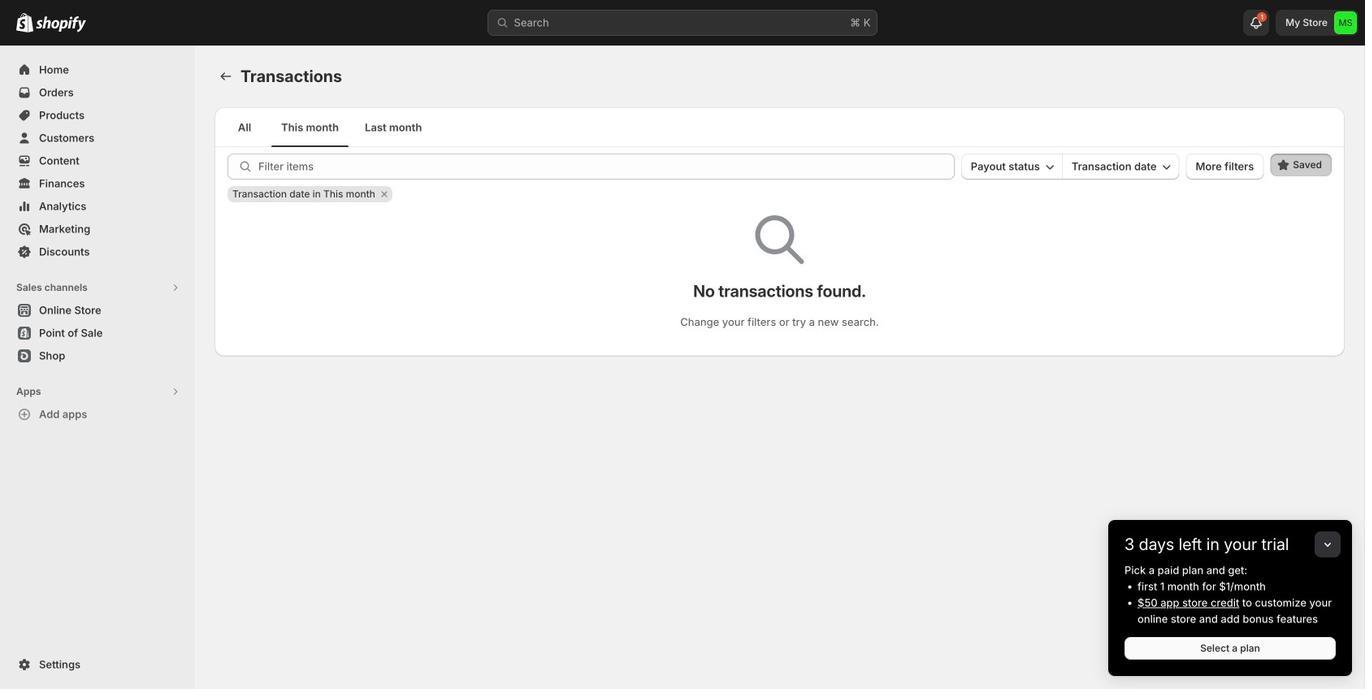 Task type: locate. For each thing, give the bounding box(es) containing it.
Filter items text field
[[258, 154, 955, 180]]

tab list
[[221, 107, 1338, 147]]



Task type: describe. For each thing, give the bounding box(es) containing it.
my store image
[[1334, 11, 1357, 34]]

shopify image
[[36, 16, 86, 32]]

shopify image
[[16, 13, 33, 32]]

empty search results image
[[755, 215, 804, 264]]



Task type: vqa. For each thing, say whether or not it's contained in the screenshot.
PAGINATION element
no



